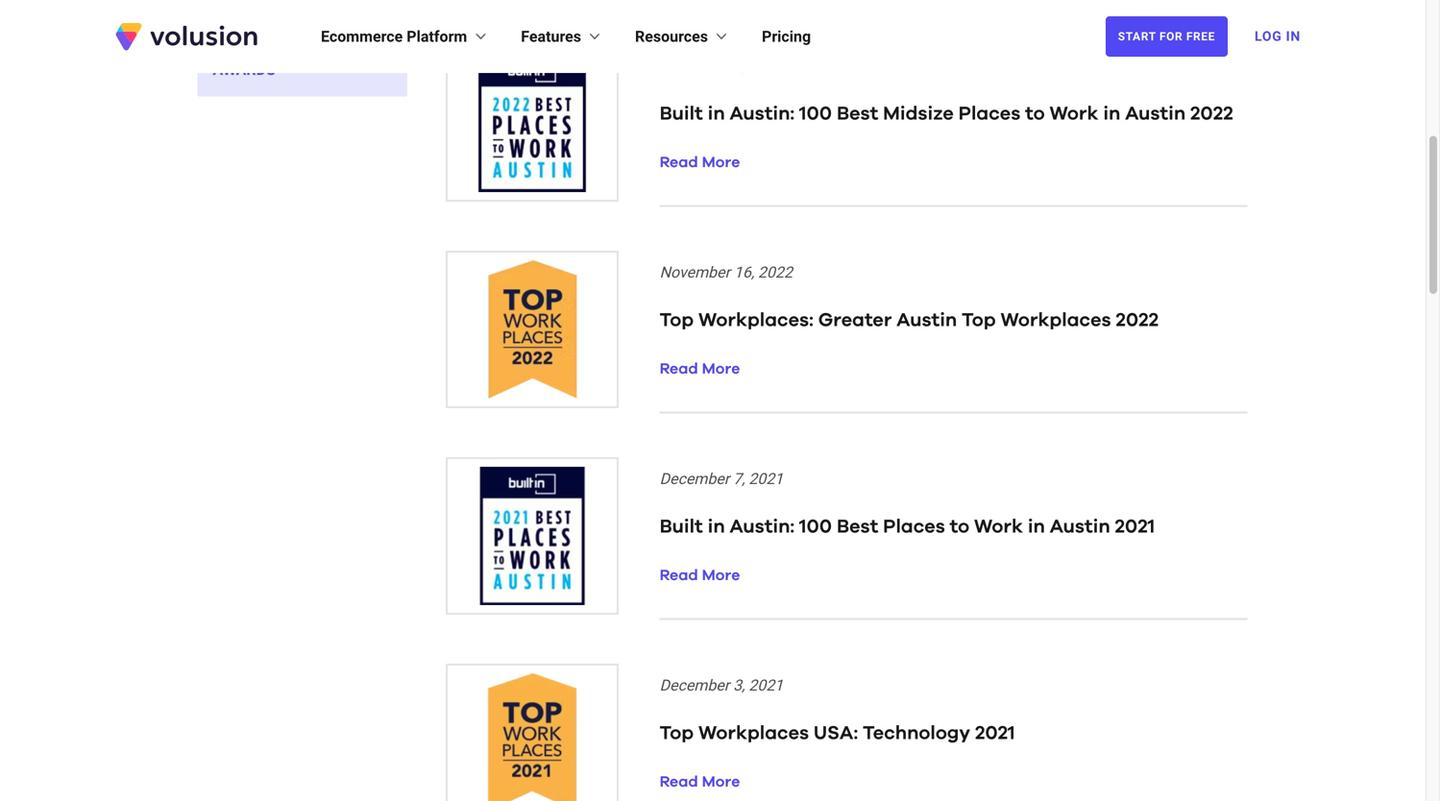 Task type: locate. For each thing, give the bounding box(es) containing it.
start
[[1118, 30, 1156, 43]]

built in austin: 100 best places to work in austin 2021
[[660, 518, 1155, 537]]

100 for midsize
[[800, 104, 832, 123]]

1 vertical spatial austin:
[[730, 518, 795, 537]]

december for top workplaces usa: technology 2021
[[660, 677, 730, 695]]

0 horizontal spatial places
[[883, 518, 945, 537]]

1 horizontal spatial work
[[1050, 104, 1099, 123]]

0 vertical spatial austin:
[[730, 104, 795, 123]]

1 vertical spatial best
[[837, 518, 879, 537]]

1 horizontal spatial places
[[959, 104, 1021, 123]]

technology
[[863, 724, 971, 743]]

0 horizontal spatial workplaces
[[699, 724, 809, 743]]

december for built in austin: 100 best places to work in austin 2021
[[660, 470, 730, 488]]

2 read more from the top
[[660, 362, 740, 377]]

more
[[702, 155, 740, 171], [702, 362, 740, 377], [702, 568, 740, 584], [702, 775, 740, 790]]

2 read more link from the top
[[660, 362, 740, 377]]

1 vertical spatial to
[[950, 518, 970, 537]]

more for top workplaces: greater austin top workplaces 2022
[[702, 362, 740, 377]]

logo image for built in austin: 100 best places to work in austin 2021
[[446, 457, 619, 615]]

built down december 6, 2022
[[660, 104, 703, 123]]

read more
[[660, 155, 740, 171], [660, 362, 740, 377], [660, 568, 740, 584], [660, 775, 740, 790]]

built for built in austin: 100 best places to work in austin 2021
[[660, 518, 703, 537]]

1 read from the top
[[660, 155, 698, 171]]

1 built from the top
[[660, 104, 703, 123]]

2 horizontal spatial austin
[[1126, 104, 1186, 123]]

december down "resources" dropdown button on the top
[[660, 57, 730, 75]]

read more for built in austin: 100 best places to work in austin 2021
[[660, 568, 740, 584]]

0 vertical spatial to
[[1026, 104, 1045, 123]]

december
[[660, 57, 730, 75], [660, 470, 730, 488], [660, 677, 730, 695]]

7,
[[734, 470, 745, 488]]

1 horizontal spatial austin
[[1050, 518, 1111, 537]]

1 read more link from the top
[[660, 155, 740, 171]]

december left 3,
[[660, 677, 730, 695]]

3 read more from the top
[[660, 568, 740, 584]]

1 austin: from the top
[[730, 104, 795, 123]]

austin:
[[730, 104, 795, 123], [730, 518, 795, 537]]

2 logo image from the top
[[446, 251, 619, 408]]

places
[[959, 104, 1021, 123], [883, 518, 945, 537]]

work
[[1050, 104, 1099, 123], [974, 518, 1023, 537]]

log
[[1255, 28, 1282, 44]]

0 vertical spatial workplaces
[[1001, 311, 1112, 330]]

top for top workplaces usa: technology 2021
[[660, 724, 694, 743]]

workplaces
[[1001, 311, 1112, 330], [699, 724, 809, 743]]

logo image for top workplaces usa: technology 2021
[[446, 664, 619, 802]]

free
[[1187, 30, 1216, 43]]

logo image for top workplaces: greater austin top workplaces 2022
[[446, 251, 619, 408]]

4 read more from the top
[[660, 775, 740, 790]]

1 read more from the top
[[660, 155, 740, 171]]

1 vertical spatial built
[[660, 518, 703, 537]]

november
[[660, 263, 730, 282]]

1 more from the top
[[702, 155, 740, 171]]

3 read more link from the top
[[660, 568, 740, 584]]

3 logo image from the top
[[446, 457, 619, 615]]

read for built in austin: 100 best midsize places to work in austin 2022
[[660, 155, 698, 171]]

austin: down the "7,"
[[730, 518, 795, 537]]

top for top workplaces: greater austin top workplaces 2022
[[660, 311, 694, 330]]

features
[[521, 27, 581, 46]]

resources button
[[635, 25, 731, 48]]

2 more from the top
[[702, 362, 740, 377]]

1 logo image from the top
[[446, 44, 619, 202]]

read more link for top workplaces: greater austin top workplaces 2022
[[660, 362, 740, 377]]

december 7, 2021
[[660, 470, 784, 488]]

100
[[800, 104, 832, 123], [800, 518, 832, 537]]

2 read from the top
[[660, 362, 698, 377]]

2 austin: from the top
[[730, 518, 795, 537]]

best for midsize
[[837, 104, 879, 123]]

2 100 from the top
[[800, 518, 832, 537]]

1 december from the top
[[660, 57, 730, 75]]

ecommerce platform
[[321, 27, 467, 46]]

2021
[[749, 470, 784, 488], [1115, 518, 1155, 537], [749, 677, 784, 695], [975, 724, 1015, 743]]

1 100 from the top
[[800, 104, 832, 123]]

top workplaces: greater austin top workplaces 2022
[[660, 311, 1159, 330]]

3 read from the top
[[660, 568, 698, 584]]

1 vertical spatial places
[[883, 518, 945, 537]]

best
[[837, 104, 879, 123], [837, 518, 879, 537]]

1 vertical spatial 100
[[800, 518, 832, 537]]

1 vertical spatial workplaces
[[699, 724, 809, 743]]

2 best from the top
[[837, 518, 879, 537]]

2 built from the top
[[660, 518, 703, 537]]

logo image for built in austin: 100 best midsize places to work in austin 2022
[[446, 44, 619, 202]]

2022
[[749, 57, 784, 75], [1191, 104, 1234, 123], [758, 263, 793, 282], [1116, 311, 1159, 330]]

start for free link
[[1106, 16, 1228, 57]]

0 horizontal spatial work
[[974, 518, 1023, 537]]

0 vertical spatial austin
[[1126, 104, 1186, 123]]

3 more from the top
[[702, 568, 740, 584]]

logo image
[[446, 44, 619, 202], [446, 251, 619, 408], [446, 457, 619, 615], [446, 664, 619, 802]]

2 december from the top
[[660, 470, 730, 488]]

read more link
[[660, 155, 740, 171], [660, 362, 740, 377], [660, 568, 740, 584], [660, 775, 740, 790]]

0 vertical spatial best
[[837, 104, 879, 123]]

december 3, 2021
[[660, 677, 784, 695]]

0 vertical spatial december
[[660, 57, 730, 75]]

built down december 7, 2021
[[660, 518, 703, 537]]

0 vertical spatial 100
[[800, 104, 832, 123]]

read
[[660, 155, 698, 171], [660, 362, 698, 377], [660, 568, 698, 584], [660, 775, 698, 790]]

0 vertical spatial places
[[959, 104, 1021, 123]]

to
[[1026, 104, 1045, 123], [950, 518, 970, 537]]

2 vertical spatial december
[[660, 677, 730, 695]]

1 vertical spatial december
[[660, 470, 730, 488]]

november 16, 2022
[[660, 263, 793, 282]]

austin
[[1126, 104, 1186, 123], [897, 311, 957, 330], [1050, 518, 1111, 537]]

built
[[660, 104, 703, 123], [660, 518, 703, 537]]

top
[[660, 311, 694, 330], [962, 311, 996, 330], [660, 724, 694, 743]]

platform
[[407, 27, 467, 46]]

in
[[708, 104, 725, 123], [1104, 104, 1121, 123], [708, 518, 725, 537], [1028, 518, 1045, 537]]

december left the "7,"
[[660, 470, 730, 488]]

0 vertical spatial built
[[660, 104, 703, 123]]

start for free
[[1118, 30, 1216, 43]]

austin: for built in austin: 100 best places to work in austin 2021
[[730, 518, 795, 537]]

1 best from the top
[[837, 104, 879, 123]]

0 horizontal spatial austin
[[897, 311, 957, 330]]

3 december from the top
[[660, 677, 730, 695]]

4 logo image from the top
[[446, 664, 619, 802]]

log in link
[[1244, 15, 1313, 58]]

austin: down 6,
[[730, 104, 795, 123]]

midsize
[[883, 104, 954, 123]]

best for places
[[837, 518, 879, 537]]



Task type: describe. For each thing, give the bounding box(es) containing it.
december for built in austin: 100 best midsize places to work in austin 2022
[[660, 57, 730, 75]]

more for built in austin: 100 best places to work in austin 2021
[[702, 568, 740, 584]]

4 read more link from the top
[[660, 775, 740, 790]]

1 horizontal spatial to
[[1026, 104, 1045, 123]]

resources
[[635, 27, 708, 46]]

austin: for built in austin: 100 best midsize places to work in austin 2022
[[730, 104, 795, 123]]

4 read from the top
[[660, 775, 698, 790]]

read more for built in austin: 100 best midsize places to work in austin 2022
[[660, 155, 740, 171]]

1 horizontal spatial workplaces
[[1001, 311, 1112, 330]]

log in
[[1255, 28, 1301, 44]]

2 vertical spatial austin
[[1050, 518, 1111, 537]]

6,
[[734, 57, 745, 75]]

awards
[[213, 61, 276, 79]]

pricing link
[[762, 25, 811, 48]]

ecommerce platform button
[[321, 25, 490, 48]]

built for built in austin: 100 best midsize places to work in austin 2022
[[660, 104, 703, 123]]

awards link
[[197, 43, 407, 97]]

0 vertical spatial work
[[1050, 104, 1099, 123]]

read more link for built in austin: 100 best places to work in austin 2021
[[660, 568, 740, 584]]

4 more from the top
[[702, 775, 740, 790]]

100 for places
[[800, 518, 832, 537]]

1 vertical spatial work
[[974, 518, 1023, 537]]

usa:
[[814, 724, 858, 743]]

1 vertical spatial austin
[[897, 311, 957, 330]]

read for built in austin: 100 best places to work in austin 2021
[[660, 568, 698, 584]]

0 horizontal spatial to
[[950, 518, 970, 537]]

top workplaces usa: technology 2021
[[660, 724, 1015, 743]]

more for built in austin: 100 best midsize places to work in austin 2022
[[702, 155, 740, 171]]

features button
[[521, 25, 605, 48]]

built in austin: 100 best midsize places to work in austin 2022
[[660, 104, 1234, 123]]

december 6, 2022
[[660, 57, 784, 75]]

read more link for built in austin: 100 best midsize places to work in austin 2022
[[660, 155, 740, 171]]

read for top workplaces: greater austin top workplaces 2022
[[660, 362, 698, 377]]

read more for top workplaces: greater austin top workplaces 2022
[[660, 362, 740, 377]]

16,
[[734, 263, 755, 282]]

pricing
[[762, 27, 811, 46]]

in
[[1286, 28, 1301, 44]]

ecommerce
[[321, 27, 403, 46]]

3,
[[734, 677, 745, 695]]

for
[[1160, 30, 1183, 43]]

workplaces:
[[699, 311, 814, 330]]

greater
[[819, 311, 892, 330]]



Task type: vqa. For each thing, say whether or not it's contained in the screenshot.
rightmost Volusion
no



